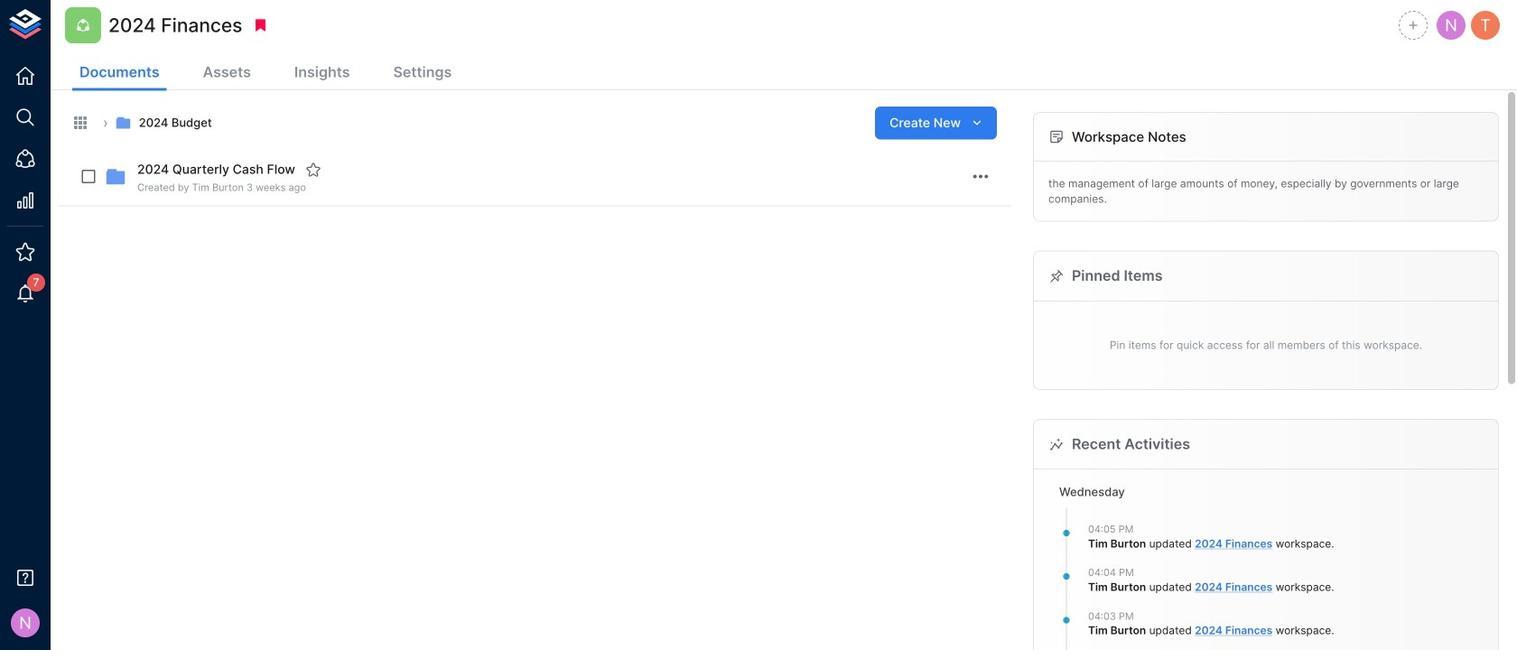 Task type: locate. For each thing, give the bounding box(es) containing it.
remove bookmark image
[[252, 17, 269, 33]]



Task type: vqa. For each thing, say whether or not it's contained in the screenshot.
comments icon
no



Task type: describe. For each thing, give the bounding box(es) containing it.
favorite image
[[305, 162, 321, 178]]



